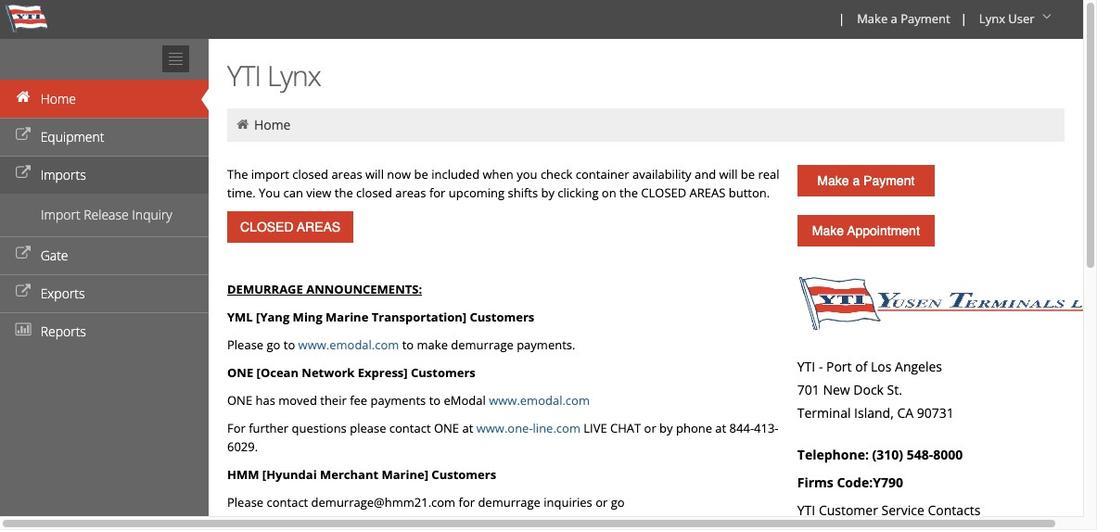 Task type: describe. For each thing, give the bounding box(es) containing it.
yti lynx
[[227, 57, 321, 95]]

ca
[[897, 404, 914, 422]]

0 vertical spatial demurrage
[[451, 337, 514, 353]]

1 vertical spatial a
[[853, 173, 860, 188]]

angle down image
[[1038, 10, 1057, 23]]

areas
[[690, 185, 726, 201]]

demurrage
[[227, 281, 303, 298]]

1 will from the left
[[366, 166, 384, 183]]

network
[[302, 365, 355, 381]]

yml
[[227, 309, 253, 326]]

demurrage inside please contact demurrage@hmm21.com for demurrage inquiries or go to
[[478, 494, 541, 511]]

contacts
[[928, 502, 981, 520]]

st.
[[887, 381, 903, 399]]

1 horizontal spatial www.emodal.com
[[489, 392, 590, 409]]

check
[[541, 166, 573, 183]]

0 horizontal spatial lynx
[[267, 57, 321, 95]]

0 horizontal spatial home link
[[0, 80, 209, 118]]

to inside please contact demurrage@hmm21.com for demurrage inquiries or go to
[[227, 513, 239, 530]]

closed
[[641, 185, 687, 201]]

demurrage@hmm21.com
[[311, 494, 456, 511]]

make for the bottom make a payment link
[[818, 173, 849, 188]]

container
[[576, 166, 630, 183]]

terminal
[[798, 404, 851, 422]]

imports link
[[0, 156, 209, 194]]

announcements:
[[306, 281, 422, 298]]

go inside please contact demurrage@hmm21.com for demurrage inquiries or go to
[[611, 494, 625, 511]]

hmm [hyundai merchant marine] customers
[[227, 467, 496, 483]]

to left emodal
[[429, 392, 441, 409]]

real
[[758, 166, 780, 183]]

island,
[[855, 404, 894, 422]]

90731
[[917, 404, 954, 422]]

has
[[256, 392, 275, 409]]

0 vertical spatial make
[[857, 10, 888, 27]]

2 be from the left
[[741, 166, 755, 183]]

please
[[350, 420, 386, 437]]

0 vertical spatial www.emodal.com
[[298, 337, 399, 353]]

phone
[[676, 420, 712, 437]]

reports
[[40, 323, 86, 340]]

yti customer service contacts
[[798, 502, 981, 520]]

please for please contact demurrage@hmm21.com for demurrage inquiries or go to
[[227, 494, 264, 511]]

equipment link
[[0, 118, 209, 156]]

import
[[251, 166, 289, 183]]

0 horizontal spatial make
[[417, 337, 448, 353]]

button.
[[729, 185, 770, 201]]

http://www.hmm21.com/cms/business/usa/index.jsp link
[[242, 513, 539, 530]]

line.com
[[533, 420, 581, 437]]

upcoming
[[449, 185, 505, 201]]

1 vertical spatial closed
[[356, 185, 392, 201]]

one for one has moved their fee payments to emodal www.emodal.com
[[227, 392, 252, 409]]

0 vertical spatial contact
[[389, 420, 431, 437]]

2 vertical spatial demurrage
[[591, 513, 654, 530]]

user
[[1009, 10, 1035, 27]]

www.emodal.com link for one has moved their fee payments to emodal www.emodal.com
[[489, 392, 590, 409]]

2 will from the left
[[719, 166, 738, 183]]

the
[[227, 166, 248, 183]]

payments
[[371, 392, 426, 409]]

new
[[823, 381, 850, 399]]

1 vertical spatial make a payment
[[818, 173, 915, 188]]

fee
[[350, 392, 367, 409]]

for inside please contact demurrage@hmm21.com for demurrage inquiries or go to
[[459, 494, 475, 511]]

release
[[84, 206, 129, 224]]

time.
[[227, 185, 256, 201]]

inquiries
[[544, 494, 593, 511]]

gate
[[40, 247, 68, 264]]

you
[[259, 185, 280, 201]]

1 be from the left
[[414, 166, 428, 183]]

413-
[[754, 420, 779, 437]]

and
[[695, 166, 716, 183]]

los
[[871, 358, 892, 376]]

1 vertical spatial make
[[557, 513, 588, 530]]

hmm
[[227, 467, 259, 483]]

can
[[283, 185, 303, 201]]

contact inside please contact demurrage@hmm21.com for demurrage inquiries or go to
[[267, 494, 308, 511]]

questions
[[292, 420, 347, 437]]

import release inquiry link
[[0, 201, 209, 229]]

please contact demurrage@hmm21.com for demurrage inquiries or go to
[[227, 494, 625, 530]]

1 the from the left
[[335, 185, 353, 201]]

make for the 'make appointment' link
[[812, 224, 844, 238]]

yti - port of los angeles 701 new dock st. terminal island, ca 90731
[[798, 358, 954, 422]]

inquiry
[[132, 206, 172, 224]]

one [ocean network express] customers
[[227, 365, 476, 381]]

equipment
[[40, 128, 104, 146]]

yml [yang ming marine transportation] customers
[[227, 309, 535, 326]]

import release inquiry
[[41, 206, 172, 224]]

emodal
[[444, 392, 486, 409]]

customers for hmm [hyundai merchant marine] customers
[[432, 467, 496, 483]]

please go to www.emodal.com to make demurrage payments.
[[227, 337, 576, 353]]

6029.
[[227, 439, 258, 456]]

[yang
[[256, 309, 290, 326]]

www.one-line.com link
[[477, 420, 581, 437]]

yti for yti customer service contacts
[[798, 502, 816, 520]]

yti for yti - port of los angeles 701 new dock st. terminal island, ca 90731
[[798, 358, 816, 376]]

1 at from the left
[[462, 420, 473, 437]]

telephone:
[[798, 446, 869, 464]]

1 horizontal spatial home link
[[254, 116, 291, 134]]

service
[[882, 502, 925, 520]]

express]
[[358, 365, 408, 381]]

when
[[483, 166, 514, 183]]

dock
[[854, 381, 884, 399]]

external link image for equipment
[[14, 129, 32, 142]]

0 horizontal spatial closed
[[292, 166, 328, 183]]

telephone: (310) 548-8000
[[798, 446, 963, 464]]

[ocean
[[257, 365, 299, 381]]

moved
[[279, 392, 317, 409]]



Task type: locate. For each thing, give the bounding box(es) containing it.
0 vertical spatial home
[[40, 90, 76, 108]]

home link right home icon
[[254, 116, 291, 134]]

external link image for gate
[[14, 248, 32, 261]]

1 horizontal spatial the
[[620, 185, 638, 201]]

or right chat
[[644, 420, 657, 437]]

2 the from the left
[[620, 185, 638, 201]]

1 vertical spatial home
[[254, 116, 291, 134]]

ming
[[293, 309, 323, 326]]

2 | from the left
[[961, 10, 967, 27]]

1 vertical spatial one
[[227, 392, 252, 409]]

0 vertical spatial go
[[267, 337, 281, 353]]

1 vertical spatial go
[[611, 494, 625, 511]]

8000
[[933, 446, 963, 464]]

to up '[ocean'
[[284, 337, 295, 353]]

1 vertical spatial customers
[[411, 365, 476, 381]]

make appointment
[[812, 224, 920, 238]]

their
[[320, 392, 347, 409]]

1 horizontal spatial for
[[459, 494, 475, 511]]

1 horizontal spatial lynx
[[980, 10, 1006, 27]]

or
[[644, 420, 657, 437], [596, 494, 608, 511]]

1 horizontal spatial www.emodal.com link
[[489, 392, 590, 409]]

0 horizontal spatial will
[[366, 166, 384, 183]]

yti left "-"
[[798, 358, 816, 376]]

external link image
[[14, 129, 32, 142], [14, 286, 32, 299]]

2 vertical spatial make
[[812, 224, 844, 238]]

now
[[387, 166, 411, 183]]

1 horizontal spatial make
[[557, 513, 588, 530]]

clicking
[[558, 185, 599, 201]]

the import closed areas will now be included when you check container availability and will be real time.  you can view the closed areas for upcoming shifts by clicking on the closed areas button.
[[227, 166, 780, 201]]

0 vertical spatial lynx
[[980, 10, 1006, 27]]

home
[[40, 90, 76, 108], [254, 116, 291, 134]]

payment
[[901, 10, 951, 27], [864, 173, 915, 188]]

0 vertical spatial or
[[644, 420, 657, 437]]

external link image
[[14, 167, 32, 180], [14, 248, 32, 261]]

be right now at the left of the page
[[414, 166, 428, 183]]

1 horizontal spatial areas
[[395, 185, 426, 201]]

payment up the appointment
[[864, 173, 915, 188]]

2 external link image from the top
[[14, 248, 32, 261]]

www.emodal.com
[[298, 337, 399, 353], [489, 392, 590, 409]]

www.emodal.com down marine
[[298, 337, 399, 353]]

areas up view
[[332, 166, 362, 183]]

or inside please contact demurrage@hmm21.com for demurrage inquiries or go to
[[596, 494, 608, 511]]

0 vertical spatial by
[[541, 185, 555, 201]]

demurrage announcements:
[[227, 281, 422, 298]]

http://www.hmm21.com/cms/business/usa/index.jsp
[[242, 513, 539, 530]]

None submit
[[227, 212, 354, 243]]

will
[[366, 166, 384, 183], [719, 166, 738, 183]]

to down transportation]
[[402, 337, 414, 353]]

0 horizontal spatial www.emodal.com
[[298, 337, 399, 353]]

0 vertical spatial a
[[891, 10, 898, 27]]

www.emodal.com up www.one-line.com link
[[489, 392, 590, 409]]

customers up http://www.hmm21.com/cms/business/usa/index.jsp to make demurrage payments.
[[432, 467, 496, 483]]

1 horizontal spatial payments.
[[657, 513, 715, 530]]

home image
[[235, 118, 251, 131]]

the right view
[[335, 185, 353, 201]]

2 please from the top
[[227, 494, 264, 511]]

merchant
[[320, 467, 379, 483]]

1 vertical spatial www.emodal.com
[[489, 392, 590, 409]]

http://www.hmm21.com/cms/business/usa/index.jsp to make demurrage payments.
[[242, 513, 715, 530]]

by
[[541, 185, 555, 201], [660, 420, 673, 437]]

1 vertical spatial for
[[459, 494, 475, 511]]

0 vertical spatial one
[[227, 365, 253, 381]]

marine]
[[382, 467, 429, 483]]

at left 844-
[[716, 420, 727, 437]]

external link image left gate
[[14, 248, 32, 261]]

make
[[417, 337, 448, 353], [557, 513, 588, 530]]

0 horizontal spatial by
[[541, 185, 555, 201]]

shifts
[[508, 185, 538, 201]]

0 vertical spatial closed
[[292, 166, 328, 183]]

1 vertical spatial external link image
[[14, 248, 32, 261]]

2 vertical spatial customers
[[432, 467, 496, 483]]

2 vertical spatial yti
[[798, 502, 816, 520]]

contact down [hyundai
[[267, 494, 308, 511]]

the
[[335, 185, 353, 201], [620, 185, 638, 201]]

reports link
[[0, 313, 209, 351]]

customers right transportation]
[[470, 309, 535, 326]]

0 vertical spatial make a payment link
[[849, 0, 957, 39]]

1 vertical spatial payments.
[[657, 513, 715, 530]]

1 vertical spatial lynx
[[267, 57, 321, 95]]

external link image for exports
[[14, 286, 32, 299]]

0 horizontal spatial at
[[462, 420, 473, 437]]

demurrage up emodal
[[451, 337, 514, 353]]

external link image inside equipment link
[[14, 129, 32, 142]]

at
[[462, 420, 473, 437], [716, 420, 727, 437]]

go right inquiries
[[611, 494, 625, 511]]

demurrage down inquiries
[[591, 513, 654, 530]]

1 horizontal spatial be
[[741, 166, 755, 183]]

1 vertical spatial make a payment link
[[798, 165, 935, 197]]

1 horizontal spatial will
[[719, 166, 738, 183]]

by down check on the top of page
[[541, 185, 555, 201]]

1 external link image from the top
[[14, 167, 32, 180]]

0 vertical spatial areas
[[332, 166, 362, 183]]

live chat or by phone at 844-413- 6029.
[[227, 420, 779, 456]]

make down inquiries
[[557, 513, 588, 530]]

yti inside yti - port of los angeles 701 new dock st. terminal island, ca 90731
[[798, 358, 816, 376]]

please down yml
[[227, 337, 264, 353]]

marine
[[326, 309, 369, 326]]

0 horizontal spatial www.emodal.com link
[[298, 337, 399, 353]]

0 horizontal spatial a
[[853, 173, 860, 188]]

701
[[798, 381, 820, 399]]

bar chart image
[[14, 324, 32, 337]]

yti for yti lynx
[[227, 57, 261, 95]]

0 horizontal spatial payments.
[[517, 337, 576, 353]]

yti up home icon
[[227, 57, 261, 95]]

make a payment
[[857, 10, 951, 27], [818, 173, 915, 188]]

to down hmm
[[227, 513, 239, 530]]

external link image inside imports 'link'
[[14, 167, 32, 180]]

1 vertical spatial yti
[[798, 358, 816, 376]]

make appointment link
[[798, 215, 935, 247]]

external link image up bar chart 'image'
[[14, 286, 32, 299]]

payments.
[[517, 337, 576, 353], [657, 513, 715, 530]]

2 external link image from the top
[[14, 286, 32, 299]]

0 horizontal spatial or
[[596, 494, 608, 511]]

code:y790
[[837, 474, 904, 492]]

firms code:y790
[[798, 474, 904, 492]]

1 horizontal spatial closed
[[356, 185, 392, 201]]

closed
[[292, 166, 328, 183], [356, 185, 392, 201]]

one left has
[[227, 392, 252, 409]]

or right inquiries
[[596, 494, 608, 511]]

angeles
[[895, 358, 943, 376]]

will left now at the left of the page
[[366, 166, 384, 183]]

at down emodal
[[462, 420, 473, 437]]

demurrage up http://www.hmm21.com/cms/business/usa/index.jsp to make demurrage payments.
[[478, 494, 541, 511]]

0 horizontal spatial be
[[414, 166, 428, 183]]

contact down one has moved their fee payments to emodal www.emodal.com
[[389, 420, 431, 437]]

external link image inside the 'gate' link
[[14, 248, 32, 261]]

1 horizontal spatial home
[[254, 116, 291, 134]]

2 at from the left
[[716, 420, 727, 437]]

please down hmm
[[227, 494, 264, 511]]

yti down firms
[[798, 502, 816, 520]]

make a payment link
[[849, 0, 957, 39], [798, 165, 935, 197]]

844-
[[730, 420, 754, 437]]

be
[[414, 166, 428, 183], [741, 166, 755, 183]]

appointment
[[848, 224, 920, 238]]

lynx user link
[[971, 0, 1063, 39]]

customers for one [ocean network express] customers
[[411, 365, 476, 381]]

make down transportation]
[[417, 337, 448, 353]]

1 vertical spatial make
[[818, 173, 849, 188]]

0 vertical spatial make a payment
[[857, 10, 951, 27]]

0 vertical spatial external link image
[[14, 167, 32, 180]]

firms
[[798, 474, 834, 492]]

availability
[[633, 166, 692, 183]]

1 vertical spatial areas
[[395, 185, 426, 201]]

import
[[41, 206, 80, 224]]

1 vertical spatial please
[[227, 494, 264, 511]]

at inside live chat or by phone at 844-413- 6029.
[[716, 420, 727, 437]]

0 vertical spatial customers
[[470, 309, 535, 326]]

customer
[[819, 502, 878, 520]]

www.emodal.com link
[[298, 337, 399, 353], [489, 392, 590, 409]]

external link image left imports
[[14, 167, 32, 180]]

0 vertical spatial external link image
[[14, 129, 32, 142]]

1 horizontal spatial go
[[611, 494, 625, 511]]

www.emodal.com link for to make demurrage payments.
[[298, 337, 399, 353]]

0 horizontal spatial areas
[[332, 166, 362, 183]]

0 vertical spatial for
[[429, 185, 446, 201]]

home image
[[14, 91, 32, 104]]

please for please go to www.emodal.com to make demurrage payments.
[[227, 337, 264, 353]]

exports
[[40, 285, 85, 302]]

0 vertical spatial yti
[[227, 57, 261, 95]]

exports link
[[0, 275, 209, 313]]

0 horizontal spatial for
[[429, 185, 446, 201]]

0 vertical spatial make
[[417, 337, 448, 353]]

by inside live chat or by phone at 844-413- 6029.
[[660, 420, 673, 437]]

view
[[306, 185, 332, 201]]

customers up emodal
[[411, 365, 476, 381]]

0 horizontal spatial home
[[40, 90, 76, 108]]

0 vertical spatial payments.
[[517, 337, 576, 353]]

closed up view
[[292, 166, 328, 183]]

home right home icon
[[254, 116, 291, 134]]

transportation]
[[372, 309, 467, 326]]

one has moved their fee payments to emodal www.emodal.com
[[227, 392, 590, 409]]

of
[[856, 358, 868, 376]]

1 horizontal spatial contact
[[389, 420, 431, 437]]

1 vertical spatial external link image
[[14, 286, 32, 299]]

0 horizontal spatial contact
[[267, 494, 308, 511]]

(310)
[[873, 446, 904, 464]]

home right home image
[[40, 90, 76, 108]]

will right and
[[719, 166, 738, 183]]

please
[[227, 337, 264, 353], [227, 494, 264, 511]]

1 vertical spatial by
[[660, 420, 673, 437]]

0 vertical spatial www.emodal.com link
[[298, 337, 399, 353]]

external link image inside exports link
[[14, 286, 32, 299]]

included
[[432, 166, 480, 183]]

payment left lynx user
[[901, 10, 951, 27]]

areas
[[332, 166, 362, 183], [395, 185, 426, 201]]

one down emodal
[[434, 420, 459, 437]]

0 horizontal spatial go
[[267, 337, 281, 353]]

1 | from the left
[[839, 10, 845, 27]]

www.one-
[[477, 420, 533, 437]]

areas down now at the left of the page
[[395, 185, 426, 201]]

1 vertical spatial contact
[[267, 494, 308, 511]]

0 horizontal spatial the
[[335, 185, 353, 201]]

www.emodal.com link up www.one-line.com link
[[489, 392, 590, 409]]

0 vertical spatial please
[[227, 337, 264, 353]]

one for one [ocean network express] customers
[[227, 365, 253, 381]]

external link image down home image
[[14, 129, 32, 142]]

0 horizontal spatial |
[[839, 10, 845, 27]]

1 external link image from the top
[[14, 129, 32, 142]]

for
[[227, 420, 246, 437]]

be up button.
[[741, 166, 755, 183]]

www.emodal.com link down marine
[[298, 337, 399, 353]]

by inside the import closed areas will now be included when you check container availability and will be real time.  you can view the closed areas for upcoming shifts by clicking on the closed areas button.
[[541, 185, 555, 201]]

go down the "[yang"
[[267, 337, 281, 353]]

1 horizontal spatial a
[[891, 10, 898, 27]]

the right on
[[620, 185, 638, 201]]

one left '[ocean'
[[227, 365, 253, 381]]

1 vertical spatial or
[[596, 494, 608, 511]]

548-
[[907, 446, 933, 464]]

1 vertical spatial payment
[[864, 173, 915, 188]]

1 horizontal spatial |
[[961, 10, 967, 27]]

2 vertical spatial one
[[434, 420, 459, 437]]

you
[[517, 166, 538, 183]]

on
[[602, 185, 617, 201]]

by left phone
[[660, 420, 673, 437]]

[hyundai
[[262, 467, 317, 483]]

for down included
[[429, 185, 446, 201]]

to down inquiries
[[542, 513, 554, 530]]

for up http://www.hmm21.com/cms/business/usa/index.jsp to make demurrage payments.
[[459, 494, 475, 511]]

please inside please contact demurrage@hmm21.com for demurrage inquiries or go to
[[227, 494, 264, 511]]

home link up equipment
[[0, 80, 209, 118]]

1 horizontal spatial or
[[644, 420, 657, 437]]

1 vertical spatial demurrage
[[478, 494, 541, 511]]

0 vertical spatial payment
[[901, 10, 951, 27]]

1 vertical spatial www.emodal.com link
[[489, 392, 590, 409]]

1 please from the top
[[227, 337, 264, 353]]

for inside the import closed areas will now be included when you check container availability and will be real time.  you can view the closed areas for upcoming shifts by clicking on the closed areas button.
[[429, 185, 446, 201]]

closed down now at the left of the page
[[356, 185, 392, 201]]

1 horizontal spatial at
[[716, 420, 727, 437]]

1 horizontal spatial by
[[660, 420, 673, 437]]

chat
[[610, 420, 641, 437]]

or inside live chat or by phone at 844-413- 6029.
[[644, 420, 657, 437]]

external link image for imports
[[14, 167, 32, 180]]

for
[[429, 185, 446, 201], [459, 494, 475, 511]]

demurrage
[[451, 337, 514, 353], [478, 494, 541, 511], [591, 513, 654, 530]]

customers
[[470, 309, 535, 326], [411, 365, 476, 381], [432, 467, 496, 483]]

-
[[819, 358, 823, 376]]



Task type: vqa. For each thing, say whether or not it's contained in the screenshot.


